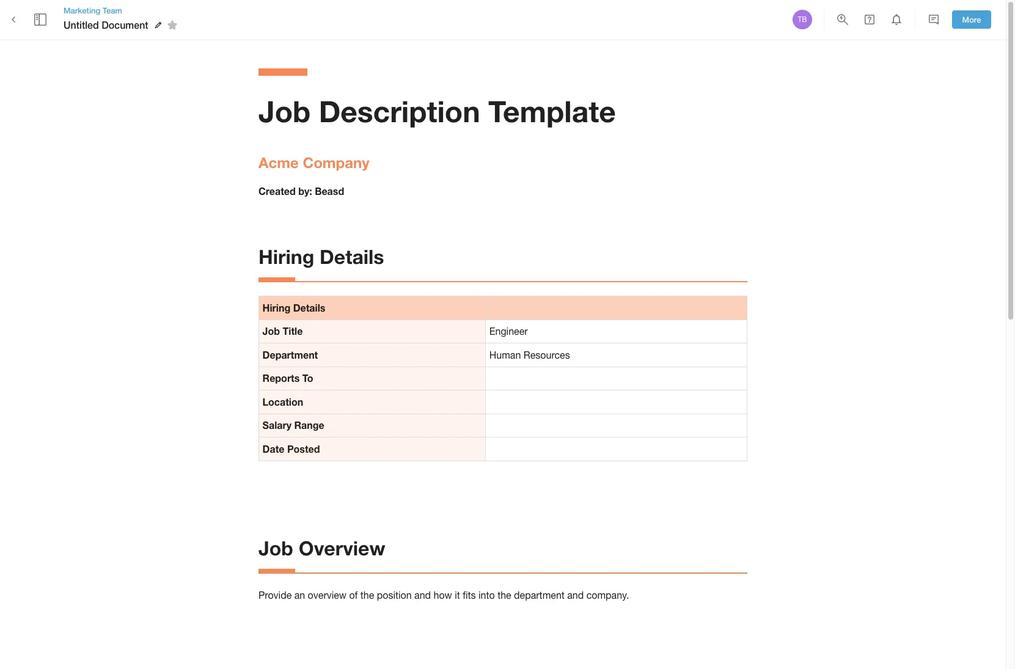Task type: vqa. For each thing, say whether or not it's contained in the screenshot.
the leftmost and
yes



Task type: describe. For each thing, give the bounding box(es) containing it.
job for job overview
[[259, 537, 293, 560]]

created by: beasd
[[259, 185, 344, 197]]

job description template
[[259, 94, 616, 128]]

template
[[489, 94, 616, 128]]

range
[[294, 420, 324, 431]]

job overview
[[259, 537, 386, 560]]

human resources
[[490, 350, 570, 361]]

into
[[479, 590, 495, 601]]

1 vertical spatial details
[[293, 302, 326, 313]]

document
[[102, 19, 148, 31]]

marketing team link
[[64, 5, 181, 16]]

1 vertical spatial hiring
[[263, 302, 291, 313]]

department
[[514, 590, 565, 601]]

acme
[[259, 154, 299, 171]]

human
[[490, 350, 521, 361]]

1 and from the left
[[415, 590, 431, 601]]

date posted
[[263, 443, 320, 455]]

acme company
[[259, 154, 370, 171]]

engineer
[[490, 326, 528, 337]]

marketing team
[[64, 5, 122, 15]]

posted
[[287, 443, 320, 455]]

2 the from the left
[[498, 590, 512, 601]]

job for job title
[[263, 325, 280, 337]]

more button
[[953, 10, 992, 29]]

provide an overview of the position and how it fits into the department and company.
[[259, 590, 629, 601]]

2 and from the left
[[568, 590, 584, 601]]

to
[[303, 373, 313, 384]]

position
[[377, 590, 412, 601]]

reports to
[[263, 373, 313, 384]]

an
[[295, 590, 305, 601]]

it
[[455, 590, 460, 601]]

untitled
[[64, 19, 99, 31]]

provide
[[259, 590, 292, 601]]

department
[[263, 349, 318, 361]]

tb
[[798, 15, 808, 24]]

job for job description template
[[259, 94, 311, 128]]

job title
[[263, 325, 303, 337]]



Task type: locate. For each thing, give the bounding box(es) containing it.
location
[[263, 396, 303, 408]]

more
[[963, 14, 982, 24]]

team
[[103, 5, 122, 15]]

reports
[[263, 373, 300, 384]]

the right of
[[361, 590, 374, 601]]

2 vertical spatial job
[[259, 537, 293, 560]]

company
[[303, 154, 370, 171]]

and left how
[[415, 590, 431, 601]]

1 horizontal spatial the
[[498, 590, 512, 601]]

beasd
[[315, 185, 344, 197]]

description
[[319, 94, 480, 128]]

the
[[361, 590, 374, 601], [498, 590, 512, 601]]

0 vertical spatial details
[[320, 245, 384, 268]]

0 vertical spatial hiring
[[259, 245, 314, 268]]

1 the from the left
[[361, 590, 374, 601]]

fits
[[463, 590, 476, 601]]

how
[[434, 590, 452, 601]]

1 vertical spatial job
[[263, 325, 280, 337]]

salary range
[[263, 420, 324, 431]]

1 horizontal spatial and
[[568, 590, 584, 601]]

job up provide
[[259, 537, 293, 560]]

date
[[263, 443, 285, 455]]

title
[[283, 325, 303, 337]]

favorite image
[[165, 18, 180, 32]]

job
[[259, 94, 311, 128], [263, 325, 280, 337], [259, 537, 293, 560]]

tb button
[[791, 8, 815, 31]]

0 vertical spatial hiring details
[[259, 245, 384, 268]]

company.
[[587, 590, 629, 601]]

created
[[259, 185, 296, 197]]

marketing
[[64, 5, 100, 15]]

and
[[415, 590, 431, 601], [568, 590, 584, 601]]

0 horizontal spatial the
[[361, 590, 374, 601]]

1 vertical spatial hiring details
[[263, 302, 326, 313]]

job left title
[[263, 325, 280, 337]]

hiring details
[[259, 245, 384, 268], [263, 302, 326, 313]]

the right into
[[498, 590, 512, 601]]

of
[[349, 590, 358, 601]]

salary
[[263, 420, 292, 431]]

0 vertical spatial job
[[259, 94, 311, 128]]

hiring
[[259, 245, 314, 268], [263, 302, 291, 313]]

and left company.
[[568, 590, 584, 601]]

0 horizontal spatial and
[[415, 590, 431, 601]]

job up 'acme'
[[259, 94, 311, 128]]

resources
[[524, 350, 570, 361]]

untitled document
[[64, 19, 148, 31]]

by:
[[299, 185, 312, 197]]

details
[[320, 245, 384, 268], [293, 302, 326, 313]]

overview
[[308, 590, 347, 601]]

overview
[[299, 537, 386, 560]]



